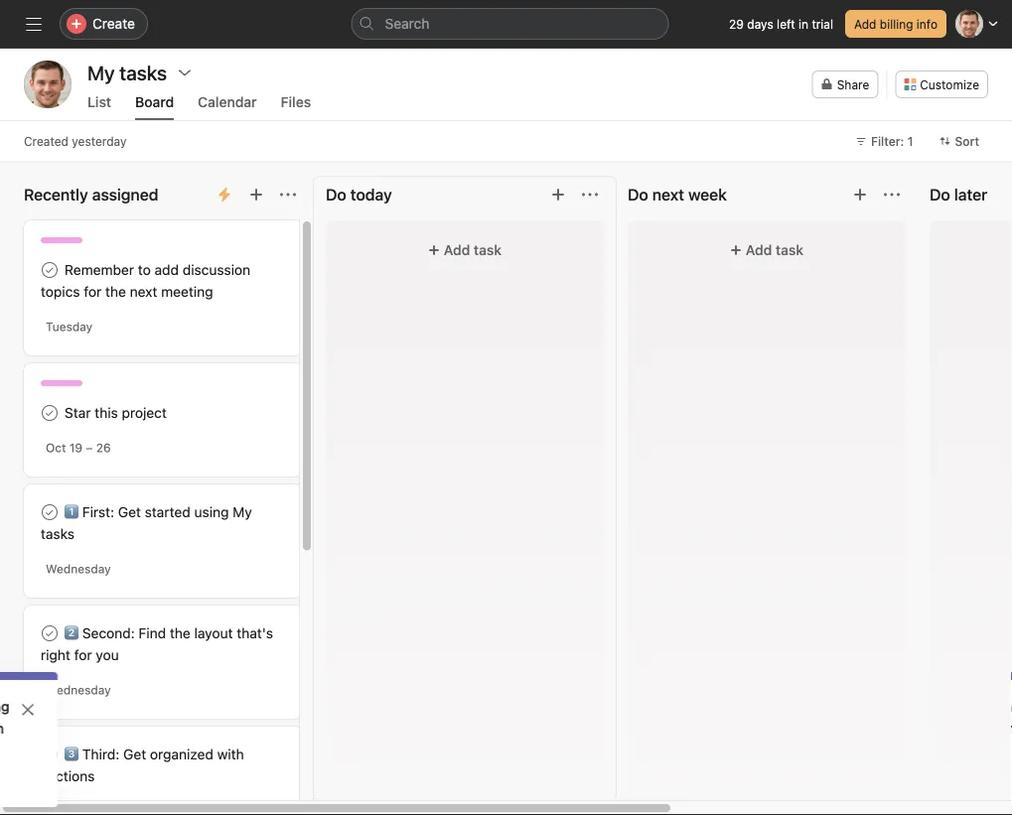 Task type: locate. For each thing, give the bounding box(es) containing it.
the down remember
[[105, 284, 126, 300]]

show options image
[[177, 65, 193, 81]]

1 horizontal spatial task
[[776, 242, 804, 258]]

1 add task image from the left
[[551, 187, 566, 203]]

completed image left 3️⃣
[[38, 743, 62, 767]]

0 vertical spatial get
[[118, 504, 141, 521]]

add task for do next week
[[746, 242, 804, 258]]

completed checkbox left 3️⃣
[[38, 743, 62, 767]]

0 horizontal spatial the
[[105, 284, 126, 300]]

completed checkbox left 2️⃣
[[38, 622, 62, 646]]

completed checkbox for star this project
[[38, 402, 62, 425]]

add task image for do today
[[551, 187, 566, 203]]

2 wednesday button from the top
[[46, 684, 111, 698]]

sections
[[41, 769, 95, 785]]

wednesday
[[46, 563, 111, 576], [46, 684, 111, 698]]

wednesday button down tasks
[[46, 563, 111, 576]]

completed image
[[38, 258, 62, 282], [38, 402, 62, 425], [38, 622, 62, 646], [38, 743, 62, 767]]

0 horizontal spatial add
[[444, 242, 470, 258]]

get right third:
[[123, 747, 146, 763]]

wednesday down tasks
[[46, 563, 111, 576]]

add billing info
[[855, 17, 938, 31]]

1 add task button from the left
[[338, 233, 592, 268]]

add task image left more section actions icon
[[551, 187, 566, 203]]

for left you
[[74, 647, 92, 664]]

filter: 1
[[872, 134, 914, 148]]

4 completed checkbox from the top
[[38, 622, 62, 646]]

more section actions image
[[582, 187, 598, 203]]

3 completed image from the top
[[38, 622, 62, 646]]

1
[[908, 134, 914, 148]]

get for third:
[[123, 747, 146, 763]]

create button
[[60, 8, 148, 40]]

2 add task button from the left
[[640, 233, 894, 268]]

create
[[92, 15, 135, 32]]

first:
[[82, 504, 114, 521]]

1 wednesday button from the top
[[46, 563, 111, 576]]

oct
[[46, 441, 66, 455]]

0 horizontal spatial add task button
[[338, 233, 592, 268]]

completed checkbox for 1️⃣ first: get started using my tasks
[[38, 501, 62, 525]]

2 wednesday from the top
[[46, 684, 111, 698]]

star
[[65, 405, 91, 421]]

0 horizontal spatial add task image
[[551, 187, 566, 203]]

1 wednesday from the top
[[46, 563, 111, 576]]

tt button
[[24, 61, 72, 108]]

completed checkbox for 2️⃣ second: find the layout that's right for you
[[38, 622, 62, 646]]

Completed checkbox
[[38, 258, 62, 282], [38, 402, 62, 425], [38, 501, 62, 525], [38, 622, 62, 646], [38, 743, 62, 767]]

completed image up topics
[[38, 258, 62, 282]]

recently assigned
[[24, 185, 159, 204]]

the inside remember to add discussion topics for the next meeting
[[105, 284, 126, 300]]

1 completed image from the top
[[38, 258, 62, 282]]

completed checkbox left 1️⃣
[[38, 501, 62, 525]]

2️⃣
[[65, 626, 79, 642]]

0 vertical spatial the
[[105, 284, 126, 300]]

3 completed checkbox from the top
[[38, 501, 62, 525]]

share
[[837, 78, 870, 91]]

0 vertical spatial wednesday button
[[46, 563, 111, 576]]

1 horizontal spatial add task button
[[640, 233, 894, 268]]

2️⃣ second: find the layout that's right for you
[[41, 626, 273, 664]]

my
[[233, 504, 252, 521]]

wednesday button
[[46, 563, 111, 576], [46, 684, 111, 698]]

1 horizontal spatial the
[[170, 626, 191, 642]]

29
[[730, 17, 744, 31]]

5 completed checkbox from the top
[[38, 743, 62, 767]]

add billing info button
[[846, 10, 947, 38]]

1 vertical spatial the
[[170, 626, 191, 642]]

get
[[118, 504, 141, 521], [123, 747, 146, 763]]

task for do today
[[474, 242, 502, 258]]

my tasks
[[87, 61, 167, 84]]

tuesday
[[46, 320, 93, 334]]

2 add task image from the left
[[853, 187, 869, 203]]

do
[[628, 185, 649, 204]]

the right find
[[170, 626, 191, 642]]

more section actions image right add task icon
[[280, 187, 296, 203]]

add task
[[444, 242, 502, 258], [746, 242, 804, 258]]

info
[[917, 17, 938, 31]]

share button
[[813, 71, 879, 98]]

4 completed image from the top
[[38, 743, 62, 767]]

completed image for 3️⃣ third: get organized with sections
[[38, 743, 62, 767]]

3️⃣ third: get organized with sections
[[41, 747, 244, 785]]

add task image
[[551, 187, 566, 203], [853, 187, 869, 203]]

completed checkbox up topics
[[38, 258, 62, 282]]

for down remember
[[84, 284, 102, 300]]

2 add task from the left
[[746, 242, 804, 258]]

–
[[86, 441, 93, 455]]

1 vertical spatial wednesday button
[[46, 684, 111, 698]]

remember to add discussion topics for the next meeting
[[41, 262, 251, 300]]

add task image down filter: 1 dropdown button
[[853, 187, 869, 203]]

1 horizontal spatial add
[[746, 242, 773, 258]]

1 horizontal spatial add task
[[746, 242, 804, 258]]

1 horizontal spatial add task image
[[853, 187, 869, 203]]

board
[[135, 94, 174, 110]]

completed image left "star" on the left of page
[[38, 402, 62, 425]]

star this project
[[65, 405, 167, 421]]

left
[[777, 17, 796, 31]]

in
[[799, 17, 809, 31]]

1️⃣ first: get started using my tasks
[[41, 504, 252, 543]]

the
[[105, 284, 126, 300], [170, 626, 191, 642]]

get inside "1️⃣ first: get started using my tasks"
[[118, 504, 141, 521]]

1 vertical spatial for
[[74, 647, 92, 664]]

2 completed checkbox from the top
[[38, 402, 62, 425]]

0 vertical spatial for
[[84, 284, 102, 300]]

add task button for do next week
[[640, 233, 894, 268]]

0 horizontal spatial more section actions image
[[280, 187, 296, 203]]

wednesday button down right
[[46, 684, 111, 698]]

tasks
[[41, 526, 75, 543]]

2 task from the left
[[776, 242, 804, 258]]

add for do next week
[[746, 242, 773, 258]]

add
[[855, 17, 877, 31], [444, 242, 470, 258], [746, 242, 773, 258]]

add for do today
[[444, 242, 470, 258]]

next
[[130, 284, 157, 300]]

completed checkbox left "star" on the left of page
[[38, 402, 62, 425]]

do today
[[326, 185, 392, 204]]

wednesday button for right
[[46, 684, 111, 698]]

get right first: in the left of the page
[[118, 504, 141, 521]]

task
[[474, 242, 502, 258], [776, 242, 804, 258]]

get inside 3️⃣ third: get organized with sections
[[123, 747, 146, 763]]

add task button for do today
[[338, 233, 592, 268]]

completed image left 2️⃣
[[38, 622, 62, 646]]

wednesday down right
[[46, 684, 111, 698]]

for
[[84, 284, 102, 300], [74, 647, 92, 664]]

1 completed checkbox from the top
[[38, 258, 62, 282]]

task for do next week
[[776, 242, 804, 258]]

more section actions image
[[280, 187, 296, 203], [885, 187, 900, 203]]

1 vertical spatial get
[[123, 747, 146, 763]]

add task button
[[338, 233, 592, 268], [640, 233, 894, 268]]

completed image for star this project
[[38, 402, 62, 425]]

1 horizontal spatial more section actions image
[[885, 187, 900, 203]]

sort button
[[931, 127, 989, 155]]

right
[[41, 647, 70, 664]]

billing
[[880, 17, 914, 31]]

created yesterday
[[24, 134, 127, 148]]

with
[[217, 747, 244, 763]]

1 task from the left
[[474, 242, 502, 258]]

third:
[[82, 747, 120, 763]]

2 completed image from the top
[[38, 402, 62, 425]]

0 vertical spatial wednesday
[[46, 563, 111, 576]]

more section actions image down filter: 1
[[885, 187, 900, 203]]

1 add task from the left
[[444, 242, 502, 258]]

completed image
[[38, 501, 62, 525]]

1️⃣
[[65, 504, 79, 521]]

0 horizontal spatial task
[[474, 242, 502, 258]]

this
[[95, 405, 118, 421]]

2 horizontal spatial add
[[855, 17, 877, 31]]

0 horizontal spatial add task
[[444, 242, 502, 258]]

add inside button
[[855, 17, 877, 31]]

1 more section actions image from the left
[[280, 187, 296, 203]]

1 vertical spatial wednesday
[[46, 684, 111, 698]]

customize
[[921, 78, 980, 91]]



Task type: describe. For each thing, give the bounding box(es) containing it.
calendar link
[[198, 94, 257, 120]]

days
[[748, 17, 774, 31]]

to
[[138, 262, 151, 278]]

expand sidebar image
[[26, 16, 42, 32]]

project
[[122, 405, 167, 421]]

the inside 2️⃣ second: find the layout that's right for you
[[170, 626, 191, 642]]

yesterday
[[72, 134, 127, 148]]

add task image for do next week
[[853, 187, 869, 203]]

add
[[155, 262, 179, 278]]

wednesday for tasks
[[46, 563, 111, 576]]

discussion
[[183, 262, 251, 278]]

filter: 1 button
[[847, 127, 923, 155]]

second:
[[82, 626, 135, 642]]

rules for recently assigned image
[[217, 187, 233, 203]]

filter:
[[872, 134, 905, 148]]

wednesday for right
[[46, 684, 111, 698]]

that's
[[237, 626, 273, 642]]

completed checkbox for remember to add discussion topics for the next meeting
[[38, 258, 62, 282]]

tt
[[38, 75, 57, 94]]

meeting
[[161, 284, 213, 300]]

layout
[[194, 626, 233, 642]]

customize button
[[896, 71, 989, 98]]

tuesday button
[[46, 320, 93, 334]]

completed checkbox for 3️⃣ third: get organized with sections
[[38, 743, 62, 767]]

add task image
[[248, 187, 264, 203]]

using
[[194, 504, 229, 521]]

oct 19 – 26
[[46, 441, 111, 455]]

list link
[[87, 94, 111, 120]]

29 days left in trial
[[730, 17, 834, 31]]

find
[[139, 626, 166, 642]]

for inside remember to add discussion topics for the next meeting
[[84, 284, 102, 300]]

files link
[[281, 94, 311, 120]]

completed image for 2️⃣ second: find the layout that's right for you
[[38, 622, 62, 646]]

2 more section actions image from the left
[[885, 187, 900, 203]]

search list box
[[351, 8, 669, 40]]

get for first:
[[118, 504, 141, 521]]

calendar
[[198, 94, 257, 110]]

do next week
[[628, 185, 727, 204]]

3️⃣
[[65, 747, 79, 763]]

topics
[[41, 284, 80, 300]]

19
[[69, 441, 83, 455]]

created
[[24, 134, 69, 148]]

close image
[[0, 703, 10, 719]]

next week
[[653, 185, 727, 204]]

completed image for remember to add discussion topics for the next meeting
[[38, 258, 62, 282]]

remember
[[65, 262, 134, 278]]

search button
[[351, 8, 669, 40]]

search
[[385, 15, 430, 32]]

wednesday button for tasks
[[46, 563, 111, 576]]

organized
[[150, 747, 214, 763]]

started
[[145, 504, 191, 521]]

26
[[96, 441, 111, 455]]

files
[[281, 94, 311, 110]]

sort
[[956, 134, 980, 148]]

add task for do today
[[444, 242, 502, 258]]

do later
[[930, 185, 988, 204]]

list
[[87, 94, 111, 110]]

trial
[[812, 17, 834, 31]]

you
[[96, 647, 119, 664]]

board link
[[135, 94, 174, 120]]

for inside 2️⃣ second: find the layout that's right for you
[[74, 647, 92, 664]]



Task type: vqa. For each thing, say whether or not it's contained in the screenshot.
rightmost 10
no



